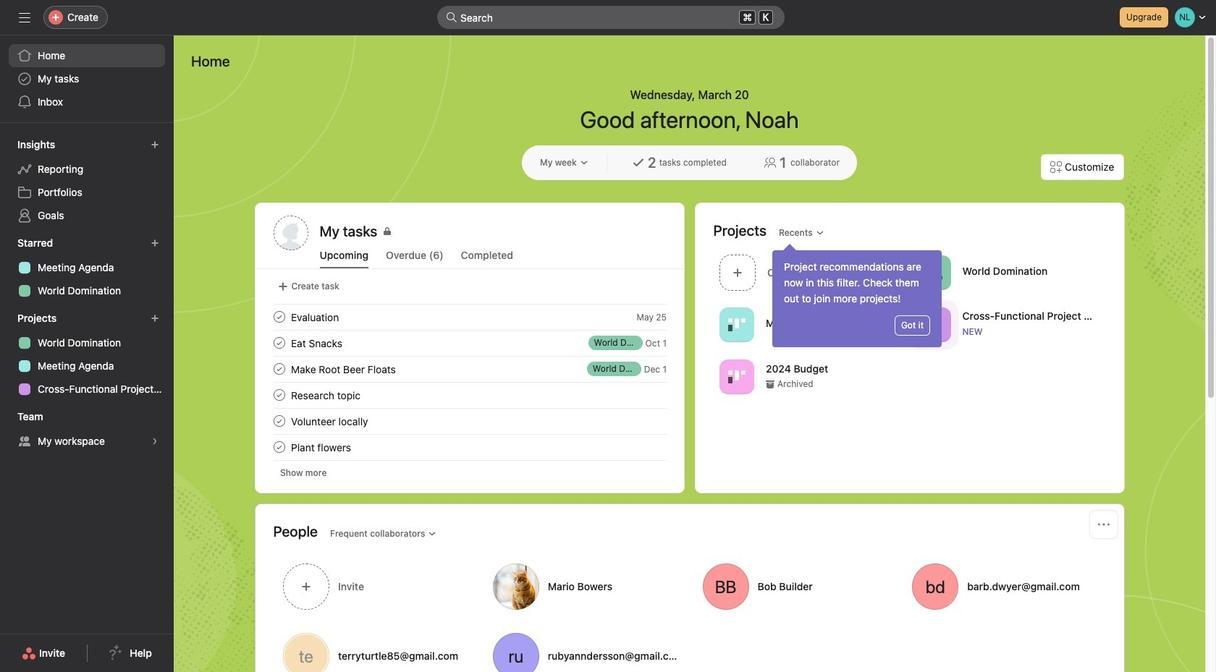 Task type: locate. For each thing, give the bounding box(es) containing it.
add profile photo image
[[273, 216, 308, 251]]

None field
[[438, 6, 785, 29]]

mark complete image
[[271, 335, 288, 352], [271, 361, 288, 378], [271, 413, 288, 430]]

prominent image
[[446, 12, 458, 23]]

1 vertical spatial board image
[[728, 368, 746, 386]]

1 mark complete image from the top
[[271, 335, 288, 352]]

2 board image from the top
[[728, 368, 746, 386]]

0 vertical spatial mark complete checkbox
[[271, 361, 288, 378]]

hide sidebar image
[[19, 12, 30, 23]]

projects element
[[0, 306, 174, 404]]

insights element
[[0, 132, 174, 230]]

1 vertical spatial mark complete checkbox
[[271, 439, 288, 456]]

2 vertical spatial mark complete image
[[271, 439, 288, 456]]

2 vertical spatial mark complete image
[[271, 413, 288, 430]]

actions image
[[1099, 519, 1110, 531]]

2 mark complete image from the top
[[271, 387, 288, 404]]

4 mark complete checkbox from the top
[[271, 413, 288, 430]]

teams element
[[0, 404, 174, 456]]

tooltip
[[773, 246, 942, 348]]

0 vertical spatial mark complete image
[[271, 309, 288, 326]]

0 vertical spatial mark complete image
[[271, 335, 288, 352]]

2 mark complete checkbox from the top
[[271, 439, 288, 456]]

Search tasks, projects, and more text field
[[438, 6, 785, 29]]

mark complete image
[[271, 309, 288, 326], [271, 387, 288, 404], [271, 439, 288, 456]]

1 vertical spatial mark complete image
[[271, 387, 288, 404]]

Mark complete checkbox
[[271, 309, 288, 326], [271, 335, 288, 352], [271, 387, 288, 404], [271, 413, 288, 430]]

board image
[[728, 316, 746, 334], [728, 368, 746, 386]]

global element
[[0, 35, 174, 122]]

list item
[[714, 251, 911, 295], [256, 304, 684, 330], [256, 330, 684, 356], [256, 356, 684, 382], [256, 382, 684, 409], [256, 435, 684, 461]]

1 board image from the top
[[728, 316, 746, 334]]

see details, my workspace image
[[151, 438, 159, 446]]

Mark complete checkbox
[[271, 361, 288, 378], [271, 439, 288, 456]]

0 vertical spatial board image
[[728, 316, 746, 334]]

1 mark complete image from the top
[[271, 309, 288, 326]]

2 mark complete image from the top
[[271, 361, 288, 378]]

1 vertical spatial mark complete image
[[271, 361, 288, 378]]



Task type: describe. For each thing, give the bounding box(es) containing it.
3 mark complete image from the top
[[271, 413, 288, 430]]

1 mark complete checkbox from the top
[[271, 361, 288, 378]]

starred element
[[0, 230, 174, 306]]

2 mark complete checkbox from the top
[[271, 335, 288, 352]]

add items to starred image
[[151, 239, 159, 248]]

1 mark complete checkbox from the top
[[271, 309, 288, 326]]

3 mark complete image from the top
[[271, 439, 288, 456]]

rocket image
[[925, 264, 942, 281]]

line_and_symbols image
[[925, 316, 942, 334]]

new insights image
[[151, 141, 159, 149]]

mark complete image for fourth mark complete checkbox from the bottom
[[271, 309, 288, 326]]

new project or portfolio image
[[151, 314, 159, 323]]

mark complete image for third mark complete checkbox from the top of the page
[[271, 387, 288, 404]]

3 mark complete checkbox from the top
[[271, 387, 288, 404]]



Task type: vqa. For each thing, say whether or not it's contained in the screenshot.
first Add task image from the right
no



